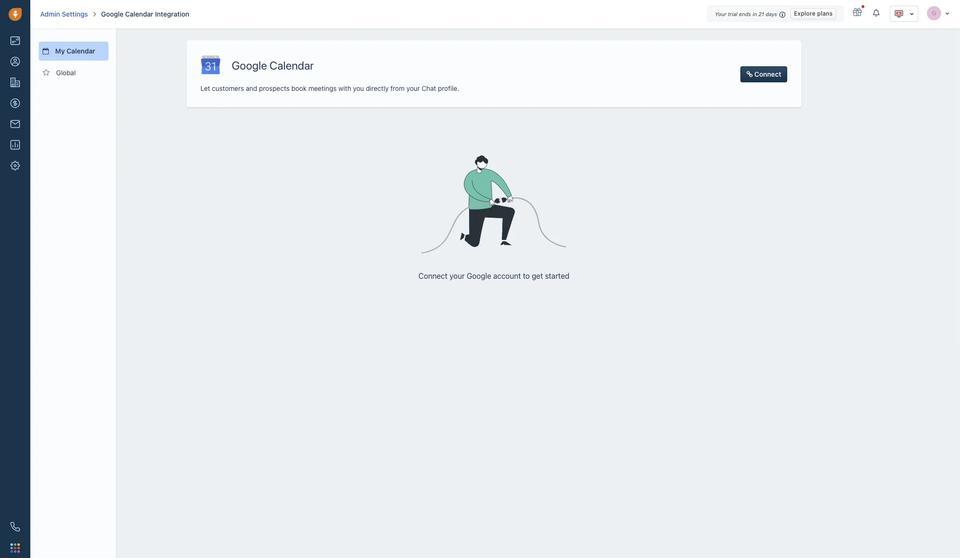 Task type: vqa. For each thing, say whether or not it's contained in the screenshot.
bottom THE CONNECT
yes



Task type: locate. For each thing, give the bounding box(es) containing it.
1 vertical spatial connect
[[419, 272, 448, 281]]

customers
[[212, 84, 244, 93]]

freshworks switcher image
[[10, 544, 20, 553]]

0 horizontal spatial connect
[[419, 272, 448, 281]]

let customers and prospects book meetings with you directly from your chat profile.
[[201, 84, 459, 93]]

from
[[391, 84, 405, 93]]

0 vertical spatial your
[[407, 84, 420, 93]]

1 horizontal spatial ic_arrow_down image
[[945, 10, 950, 16]]

calendar right the 'my'
[[67, 47, 95, 55]]

1 horizontal spatial connect
[[755, 70, 782, 78]]

phone element
[[6, 518, 25, 537]]

connect for connect your google account to get started
[[419, 272, 448, 281]]

connect
[[755, 70, 782, 78], [419, 272, 448, 281]]

integration
[[155, 10, 189, 18]]

1 vertical spatial your
[[450, 272, 465, 281]]

1 vertical spatial calendar
[[67, 47, 95, 55]]

0 vertical spatial google
[[101, 10, 124, 18]]

connect inside button
[[755, 70, 782, 78]]

0 horizontal spatial google
[[101, 10, 124, 18]]

ic_arrow_down image
[[945, 10, 950, 16], [910, 10, 915, 17]]

account
[[493, 272, 521, 281]]

with
[[339, 84, 351, 93]]

1 vertical spatial google
[[232, 59, 267, 72]]

0 vertical spatial calendar
[[125, 10, 153, 18]]

trial
[[728, 11, 738, 17]]

your
[[407, 84, 420, 93], [450, 272, 465, 281]]

calendar for my calendar
[[67, 47, 95, 55]]

your
[[715, 11, 727, 17]]

explore plans
[[794, 10, 833, 17]]

in
[[753, 11, 757, 17]]

calendar for google calendar
[[270, 59, 314, 72]]

missing translation "unavailable" for locale "en-us" image
[[895, 9, 904, 18]]

1 horizontal spatial google
[[232, 59, 267, 72]]

2 horizontal spatial google
[[467, 272, 492, 281]]

to
[[523, 272, 530, 281]]

link image
[[747, 71, 753, 78]]

meetings
[[309, 84, 337, 93]]

2 horizontal spatial calendar
[[270, 59, 314, 72]]

1 horizontal spatial your
[[450, 272, 465, 281]]

plans
[[818, 10, 833, 17]]

ends
[[739, 11, 751, 17]]

directly
[[366, 84, 389, 93]]

0 horizontal spatial calendar
[[67, 47, 95, 55]]

0 horizontal spatial your
[[407, 84, 420, 93]]

2 vertical spatial calendar
[[270, 59, 314, 72]]

0 horizontal spatial ic_arrow_down image
[[910, 10, 915, 17]]

connect button
[[741, 66, 788, 82]]

google right settings
[[101, 10, 124, 18]]

let
[[201, 84, 210, 93]]

admin settings link
[[40, 9, 88, 19]]

google up and
[[232, 59, 267, 72]]

0 vertical spatial connect
[[755, 70, 782, 78]]

calendar
[[125, 10, 153, 18], [67, 47, 95, 55], [270, 59, 314, 72]]

google left account
[[467, 272, 492, 281]]

google
[[101, 10, 124, 18], [232, 59, 267, 72], [467, 272, 492, 281]]

get
[[532, 272, 543, 281]]

calendar left integration
[[125, 10, 153, 18]]

profile.
[[438, 84, 459, 93]]

your trial ends in 21 days
[[715, 11, 777, 17]]

1 ic_arrow_down image from the left
[[945, 10, 950, 16]]

calendar up the book
[[270, 59, 314, 72]]

my
[[55, 47, 65, 55]]

days
[[766, 11, 777, 17]]



Task type: describe. For each thing, give the bounding box(es) containing it.
started
[[545, 272, 570, 281]]

21
[[759, 11, 764, 17]]

explore plans button
[[791, 8, 836, 19]]

global
[[56, 69, 76, 77]]

1 horizontal spatial calendar
[[125, 10, 153, 18]]

ic_info_icon image
[[780, 10, 786, 18]]

google calendar
[[232, 59, 314, 72]]

2 ic_arrow_down image from the left
[[910, 10, 915, 17]]

explore
[[794, 10, 816, 17]]

phone image
[[10, 522, 20, 532]]

google for google calendar
[[232, 59, 267, 72]]

connect for connect
[[755, 70, 782, 78]]

google calendar integration
[[101, 10, 189, 18]]

google for google calendar integration
[[101, 10, 124, 18]]

book
[[292, 84, 307, 93]]

star o image
[[43, 69, 50, 76]]

admin settings
[[40, 10, 88, 18]]

and
[[246, 84, 257, 93]]

prospects
[[259, 84, 290, 93]]

2 vertical spatial google
[[467, 272, 492, 281]]

you
[[353, 84, 364, 93]]

settings
[[62, 10, 88, 18]]

admin
[[40, 10, 60, 18]]

chat
[[422, 84, 436, 93]]

calendar o image
[[43, 48, 49, 54]]

bell regular image
[[873, 9, 881, 17]]

my calendar
[[55, 47, 95, 55]]

connect your google account to get started
[[419, 272, 570, 281]]



